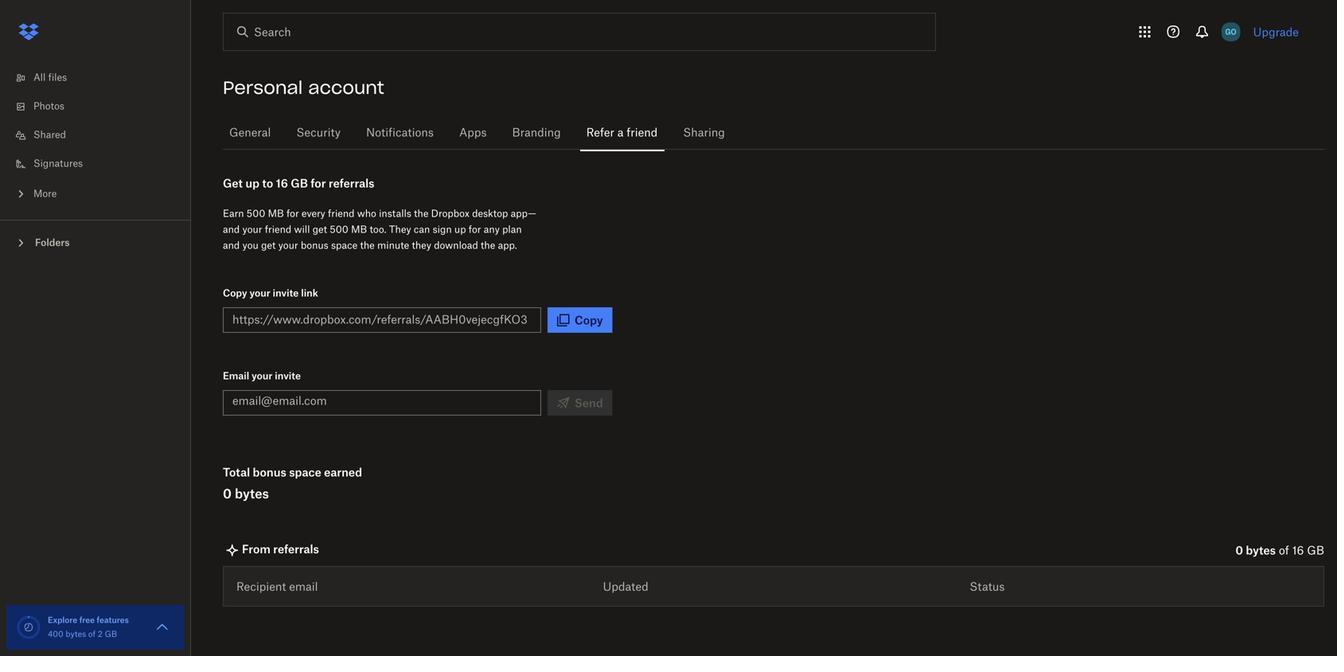 Task type: vqa. For each thing, say whether or not it's contained in the screenshot.
the right 0
yes



Task type: locate. For each thing, give the bounding box(es) containing it.
1 vertical spatial get
[[261, 239, 276, 251]]

0 horizontal spatial get
[[261, 239, 276, 251]]

1 horizontal spatial of
[[1280, 546, 1290, 557]]

status
[[970, 580, 1005, 593]]

2 horizontal spatial friend
[[627, 127, 658, 139]]

get down every
[[313, 223, 327, 235]]

bonus
[[301, 239, 329, 251], [253, 465, 287, 479]]

1 vertical spatial gb
[[1308, 546, 1325, 557]]

0 horizontal spatial referrals
[[273, 542, 319, 556]]

2 and from the top
[[223, 239, 240, 251]]

1 vertical spatial up
[[455, 223, 466, 235]]

None text field
[[233, 311, 528, 328]]

1 horizontal spatial space
[[331, 239, 358, 251]]

0 horizontal spatial 500
[[247, 207, 266, 219]]

0 vertical spatial bytes
[[235, 486, 269, 501]]

500 right will
[[330, 223, 349, 235]]

1 vertical spatial 16
[[1293, 546, 1305, 557]]

dropbox
[[431, 207, 470, 219]]

16 for of
[[1293, 546, 1305, 557]]

and
[[223, 223, 240, 235], [223, 239, 240, 251]]

0 vertical spatial space
[[331, 239, 358, 251]]

referrals
[[329, 176, 375, 190], [273, 542, 319, 556]]

photos link
[[13, 92, 191, 121]]

friend right a
[[627, 127, 658, 139]]

0 horizontal spatial 0
[[223, 486, 232, 501]]

will
[[294, 223, 310, 235]]

1 vertical spatial bytes
[[1247, 544, 1277, 557]]

1 vertical spatial referrals
[[273, 542, 319, 556]]

1 horizontal spatial referrals
[[329, 176, 375, 190]]

referrals up the email
[[273, 542, 319, 556]]

more image
[[13, 186, 29, 202]]

to
[[262, 176, 273, 190]]

copy
[[223, 287, 247, 299], [575, 313, 603, 327]]

gb for of
[[1308, 546, 1325, 557]]

list containing all files
[[0, 54, 191, 220]]

app.
[[498, 239, 517, 251]]

1 vertical spatial mb
[[351, 223, 367, 235]]

16
[[276, 176, 288, 190], [1293, 546, 1305, 557]]

app—
[[511, 207, 537, 219]]

1 vertical spatial space
[[289, 465, 322, 479]]

notifications tab
[[360, 114, 440, 152]]

0 horizontal spatial gb
[[105, 631, 117, 639]]

0 vertical spatial gb
[[291, 176, 308, 190]]

friend left who at the left top of the page
[[328, 207, 355, 219]]

bytes
[[235, 486, 269, 501], [1247, 544, 1277, 557], [66, 631, 86, 639]]

0 vertical spatial for
[[311, 176, 326, 190]]

2 horizontal spatial the
[[481, 239, 496, 251]]

1 horizontal spatial 500
[[330, 223, 349, 235]]

space down who at the left top of the page
[[331, 239, 358, 251]]

plan
[[503, 223, 522, 235]]

0 vertical spatial mb
[[268, 207, 284, 219]]

the down any
[[481, 239, 496, 251]]

1 horizontal spatial gb
[[291, 176, 308, 190]]

copy inside button
[[575, 313, 603, 327]]

1 vertical spatial and
[[223, 239, 240, 251]]

bytes inside the explore free features 400 bytes of 2 gb
[[66, 631, 86, 639]]

of inside 0 bytes of 16 gb
[[1280, 546, 1290, 557]]

get
[[313, 223, 327, 235], [261, 239, 276, 251]]

space
[[331, 239, 358, 251], [289, 465, 322, 479]]

updated
[[603, 580, 649, 593]]

the up can
[[414, 207, 429, 219]]

personal account
[[223, 76, 384, 99]]

and left you
[[223, 239, 240, 251]]

2 horizontal spatial bytes
[[1247, 544, 1277, 557]]

they
[[412, 239, 432, 251]]

Email your invite text field
[[233, 392, 532, 409]]

0 vertical spatial invite
[[273, 287, 299, 299]]

1 vertical spatial friend
[[328, 207, 355, 219]]

0 vertical spatial get
[[313, 223, 327, 235]]

total bonus space earned 0 bytes
[[223, 465, 362, 501]]

2 horizontal spatial for
[[469, 223, 481, 235]]

0 horizontal spatial 16
[[276, 176, 288, 190]]

Search text field
[[254, 23, 903, 41]]

up left to
[[246, 176, 260, 190]]

all files
[[33, 73, 67, 83]]

features
[[97, 615, 129, 625]]

invite left link
[[273, 287, 299, 299]]

2 vertical spatial for
[[469, 223, 481, 235]]

your
[[243, 223, 262, 235], [278, 239, 298, 251], [250, 287, 271, 299], [252, 370, 273, 382]]

bytes inside total bonus space earned 0 bytes
[[235, 486, 269, 501]]

bonus inside earn 500 mb for every friend who installs the dropbox desktop app— and your friend will get 500 mb too. they can sign up for any plan and you get your bonus space the minute they download the app.
[[301, 239, 329, 251]]

2 vertical spatial friend
[[265, 223, 292, 235]]

referrals up who at the left top of the page
[[329, 176, 375, 190]]

mb
[[268, 207, 284, 219], [351, 223, 367, 235]]

general
[[229, 127, 271, 139]]

apps
[[460, 127, 487, 139]]

up up 'download'
[[455, 223, 466, 235]]

invite right 'email'
[[275, 370, 301, 382]]

recipient email
[[237, 580, 318, 593]]

up inside earn 500 mb for every friend who installs the dropbox desktop app— and your friend will get 500 mb too. they can sign up for any plan and you get your bonus space the minute they download the app.
[[455, 223, 466, 235]]

earn 500 mb for every friend who installs the dropbox desktop app— and your friend will get 500 mb too. they can sign up for any plan and you get your bonus space the minute they download the app.
[[223, 207, 537, 251]]

files
[[48, 73, 67, 83]]

branding
[[512, 127, 561, 139]]

friend left will
[[265, 223, 292, 235]]

mb down to
[[268, 207, 284, 219]]

1 horizontal spatial bytes
[[235, 486, 269, 501]]

tab list
[[223, 111, 1325, 152]]

the down too.
[[360, 239, 375, 251]]

personal
[[223, 76, 303, 99]]

0 vertical spatial copy
[[223, 287, 247, 299]]

signatures
[[33, 159, 83, 169]]

gb
[[291, 176, 308, 190], [1308, 546, 1325, 557], [105, 631, 117, 639]]

signatures link
[[13, 150, 191, 178]]

any
[[484, 223, 500, 235]]

2 vertical spatial bytes
[[66, 631, 86, 639]]

0 vertical spatial bonus
[[301, 239, 329, 251]]

500
[[247, 207, 266, 219], [330, 223, 349, 235]]

1 horizontal spatial up
[[455, 223, 466, 235]]

upgrade link
[[1254, 25, 1300, 39]]

0 vertical spatial up
[[246, 176, 260, 190]]

0 horizontal spatial for
[[287, 207, 299, 219]]

2 horizontal spatial gb
[[1308, 546, 1325, 557]]

0 vertical spatial 16
[[276, 176, 288, 190]]

security tab
[[290, 114, 347, 152]]

500 right the earn
[[247, 207, 266, 219]]

0 vertical spatial of
[[1280, 546, 1290, 557]]

email
[[223, 370, 249, 382]]

more
[[33, 190, 57, 199]]

recipient
[[237, 580, 286, 593]]

the
[[414, 207, 429, 219], [360, 239, 375, 251], [481, 239, 496, 251]]

0 horizontal spatial bytes
[[66, 631, 86, 639]]

2 vertical spatial gb
[[105, 631, 117, 639]]

your up you
[[243, 223, 262, 235]]

0 vertical spatial 0
[[223, 486, 232, 501]]

too.
[[370, 223, 387, 235]]

16 for to
[[276, 176, 288, 190]]

0
[[223, 486, 232, 501], [1236, 544, 1244, 557]]

1 horizontal spatial bonus
[[301, 239, 329, 251]]

copy button
[[548, 307, 613, 333]]

your down you
[[250, 287, 271, 299]]

0 horizontal spatial bonus
[[253, 465, 287, 479]]

1 horizontal spatial 16
[[1293, 546, 1305, 557]]

0 horizontal spatial space
[[289, 465, 322, 479]]

for
[[311, 176, 326, 190], [287, 207, 299, 219], [469, 223, 481, 235]]

0 vertical spatial and
[[223, 223, 240, 235]]

up
[[246, 176, 260, 190], [455, 223, 466, 235]]

for left any
[[469, 223, 481, 235]]

1 vertical spatial of
[[88, 631, 96, 639]]

of inside the explore free features 400 bytes of 2 gb
[[88, 631, 96, 639]]

and down the earn
[[223, 223, 240, 235]]

friend
[[627, 127, 658, 139], [328, 207, 355, 219], [265, 223, 292, 235]]

gb inside 0 bytes of 16 gb
[[1308, 546, 1325, 557]]

invite for email your invite
[[275, 370, 301, 382]]

get right you
[[261, 239, 276, 251]]

1 vertical spatial for
[[287, 207, 299, 219]]

1 horizontal spatial mb
[[351, 223, 367, 235]]

bonus right total
[[253, 465, 287, 479]]

invite
[[273, 287, 299, 299], [275, 370, 301, 382]]

0 horizontal spatial copy
[[223, 287, 247, 299]]

sign
[[433, 223, 452, 235]]

friend inside tab
[[627, 127, 658, 139]]

bonus down will
[[301, 239, 329, 251]]

from
[[242, 542, 271, 556]]

1 horizontal spatial 0
[[1236, 544, 1244, 557]]

1 vertical spatial bonus
[[253, 465, 287, 479]]

0 vertical spatial friend
[[627, 127, 658, 139]]

1 vertical spatial 500
[[330, 223, 349, 235]]

space left earned
[[289, 465, 322, 479]]

for up every
[[311, 176, 326, 190]]

1 vertical spatial invite
[[275, 370, 301, 382]]

for up will
[[287, 207, 299, 219]]

mb down who at the left top of the page
[[351, 223, 367, 235]]

explore free features 400 bytes of 2 gb
[[48, 615, 129, 639]]

1 horizontal spatial copy
[[575, 313, 603, 327]]

1 vertical spatial copy
[[575, 313, 603, 327]]

dropbox image
[[13, 16, 45, 48]]

16 inside 0 bytes of 16 gb
[[1293, 546, 1305, 557]]

earn
[[223, 207, 244, 219]]

all files link
[[13, 64, 191, 92]]

of
[[1280, 546, 1290, 557], [88, 631, 96, 639]]

0 horizontal spatial the
[[360, 239, 375, 251]]

0 horizontal spatial of
[[88, 631, 96, 639]]

explore
[[48, 615, 77, 625]]

shared link
[[13, 121, 191, 150]]

list
[[0, 54, 191, 220]]



Task type: describe. For each thing, give the bounding box(es) containing it.
email
[[289, 580, 318, 593]]

0 horizontal spatial mb
[[268, 207, 284, 219]]

go
[[1226, 27, 1237, 37]]

branding tab
[[506, 114, 568, 152]]

can
[[414, 223, 430, 235]]

sharing tab
[[677, 114, 732, 152]]

apps tab
[[453, 114, 493, 152]]

minute
[[377, 239, 410, 251]]

get up to 16 gb for referrals
[[223, 176, 375, 190]]

photos
[[33, 102, 64, 111]]

0 inside total bonus space earned 0 bytes
[[223, 486, 232, 501]]

1 vertical spatial 0
[[1236, 544, 1244, 557]]

all
[[33, 73, 46, 83]]

copy for copy your invite link
[[223, 287, 247, 299]]

notifications
[[366, 127, 434, 139]]

0 horizontal spatial up
[[246, 176, 260, 190]]

from referrals
[[242, 542, 319, 556]]

0 horizontal spatial friend
[[265, 223, 292, 235]]

copy your invite link
[[223, 287, 318, 299]]

your down will
[[278, 239, 298, 251]]

a
[[618, 127, 624, 139]]

0 vertical spatial 500
[[247, 207, 266, 219]]

security
[[297, 127, 341, 139]]

sharing
[[684, 127, 725, 139]]

refer a friend tab
[[580, 114, 664, 152]]

total
[[223, 465, 250, 479]]

you
[[243, 239, 259, 251]]

upgrade
[[1254, 25, 1300, 39]]

link
[[301, 287, 318, 299]]

shared
[[33, 131, 66, 140]]

desktop
[[472, 207, 508, 219]]

email your invite
[[223, 370, 301, 382]]

0 bytes of 16 gb
[[1236, 544, 1325, 557]]

general tab
[[223, 114, 277, 152]]

gb for to
[[291, 176, 308, 190]]

installs
[[379, 207, 412, 219]]

space inside earn 500 mb for every friend who installs the dropbox desktop app— and your friend will get 500 mb too. they can sign up for any plan and you get your bonus space the minute they download the app.
[[331, 239, 358, 251]]

1 and from the top
[[223, 223, 240, 235]]

bonus inside total bonus space earned 0 bytes
[[253, 465, 287, 479]]

account
[[308, 76, 384, 99]]

1 horizontal spatial the
[[414, 207, 429, 219]]

invite for copy your invite link
[[273, 287, 299, 299]]

they
[[389, 223, 411, 235]]

0 vertical spatial referrals
[[329, 176, 375, 190]]

1 horizontal spatial friend
[[328, 207, 355, 219]]

get
[[223, 176, 243, 190]]

1 horizontal spatial for
[[311, 176, 326, 190]]

free
[[79, 615, 95, 625]]

2
[[98, 631, 103, 639]]

refer a friend
[[587, 127, 658, 139]]

folders
[[35, 237, 70, 248]]

copy for copy
[[575, 313, 603, 327]]

who
[[357, 207, 377, 219]]

gb inside the explore free features 400 bytes of 2 gb
[[105, 631, 117, 639]]

your right 'email'
[[252, 370, 273, 382]]

go button
[[1219, 19, 1245, 45]]

tab list containing general
[[223, 111, 1325, 152]]

download
[[434, 239, 478, 251]]

every
[[302, 207, 326, 219]]

400
[[48, 631, 63, 639]]

folders button
[[0, 230, 191, 254]]

space inside total bonus space earned 0 bytes
[[289, 465, 322, 479]]

1 horizontal spatial get
[[313, 223, 327, 235]]

quota usage element
[[16, 615, 41, 640]]

earned
[[324, 465, 362, 479]]

refer
[[587, 127, 615, 139]]



